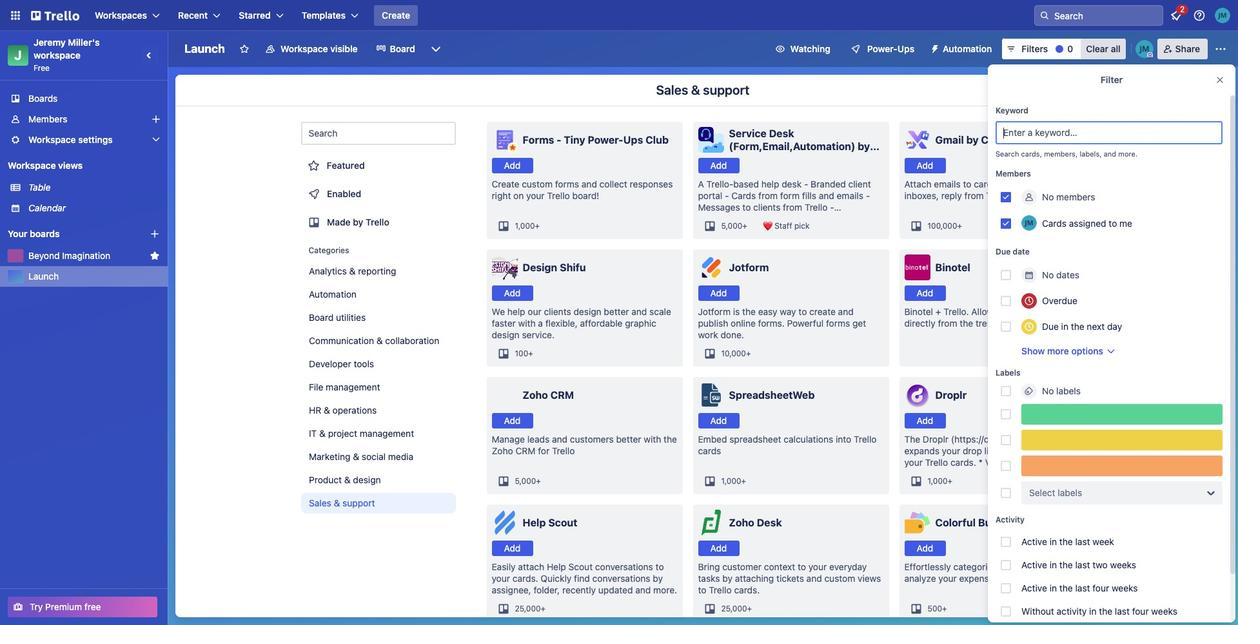 Task type: locate. For each thing, give the bounding box(es) containing it.
3 no from the top
[[1043, 386, 1054, 397]]

members down search
[[996, 169, 1032, 179]]

1,000 for spreadsheetweb
[[722, 477, 742, 486]]

25,000 + down folder,
[[515, 605, 546, 614]]

support up service
[[703, 83, 750, 97]]

cards inside a trello-based help desk - branded client portal - cards from form fills and emails - messages to clients from trello - automations
[[732, 190, 756, 201]]

trello right the into
[[854, 434, 877, 445]]

calendar link
[[28, 202, 160, 215]]

trello inside create custom forms and collect responses right on your trello board!
[[547, 190, 570, 201]]

emails inside attach emails to cards, create shared inboxes, reply from trello and more.
[[934, 179, 961, 190]]

enabled
[[327, 188, 361, 199]]

select labels
[[1030, 488, 1083, 499]]

gmail by cardbox
[[936, 134, 1024, 146]]

forms inside create custom forms and collect responses right on your trello board!
[[555, 179, 579, 190]]

5,000 +
[[722, 221, 748, 231], [515, 477, 541, 486]]

with inside manage leads and customers better with the zoho crm for trello
[[644, 434, 662, 445]]

activity
[[996, 515, 1025, 525]]

1 horizontal spatial 25,000 +
[[722, 605, 752, 614]]

without activity in the last four weeks
[[1022, 606, 1178, 617]]

easily attach help scout conversations to your cards.  quickly find conversations by assignee, folder, recently updated and more.
[[492, 562, 677, 596]]

and up the graphic
[[632, 306, 647, 317]]

jeremy miller's workspace link
[[34, 37, 102, 61]]

& inside "link"
[[349, 266, 355, 277]]

+ for zoho desk
[[747, 605, 752, 614]]

0 horizontal spatial cards.
[[513, 574, 538, 585]]

zoho for zoho crm
[[523, 390, 548, 401]]

emails inside a trello-based help desk - branded client portal - cards from form fills and emails - messages to clients from trello - automations
[[837, 190, 864, 201]]

1 vertical spatial workspace
[[28, 134, 76, 145]]

0 vertical spatial no
[[1043, 192, 1054, 203]]

1 horizontal spatial more.
[[1030, 190, 1054, 201]]

create for create custom forms and collect responses right on your trello board!
[[492, 179, 520, 190]]

conversations
[[595, 562, 653, 573], [593, 574, 651, 585]]

+ down attaching
[[747, 605, 752, 614]]

j
[[14, 48, 22, 63]]

scout inside the easily attach help scout conversations to your cards.  quickly find conversations by assignee, folder, recently updated and more.
[[569, 562, 593, 573]]

better
[[604, 306, 629, 317], [616, 434, 642, 445]]

1 horizontal spatial cards,
[[1022, 150, 1043, 158]]

the
[[743, 306, 756, 317], [960, 318, 974, 329], [1071, 321, 1085, 332], [664, 434, 677, 445], [1060, 537, 1073, 548], [1060, 560, 1073, 571], [1060, 583, 1073, 594], [1100, 606, 1113, 617]]

developer tools link
[[301, 354, 456, 375]]

1 horizontal spatial create
[[1002, 179, 1029, 190]]

no for no labels
[[1043, 386, 1054, 397]]

1 vertical spatial custom
[[825, 574, 856, 585]]

1 vertical spatial support
[[342, 498, 375, 509]]

2 no from the top
[[1043, 270, 1054, 281]]

automation
[[943, 43, 992, 54], [309, 289, 356, 300]]

design down marketing & social media on the left of the page
[[353, 475, 381, 486]]

& for the sales & support link
[[334, 498, 340, 509]]

more
[[1048, 346, 1070, 357]]

messages
[[698, 202, 740, 213]]

due down listen on the right
[[1043, 321, 1059, 332]]

add for jotform
[[711, 288, 727, 299]]

dates
[[1057, 270, 1080, 281]]

search cards, members, labels, and more.
[[996, 150, 1138, 158]]

custom down everyday
[[825, 574, 856, 585]]

1 vertical spatial better
[[616, 434, 642, 445]]

1 horizontal spatial create
[[492, 179, 520, 190]]

sales up club
[[656, 83, 689, 97]]

1,000 + for spreadsheetweb
[[722, 477, 747, 486]]

weeks for active in the last four weeks
[[1112, 583, 1138, 594]]

create
[[382, 10, 410, 21], [492, 179, 520, 190]]

0 vertical spatial due
[[996, 247, 1011, 257]]

emails down the client
[[837, 190, 864, 201]]

2 25,000 + from the left
[[722, 605, 752, 614]]

online
[[731, 318, 756, 329]]

branded
[[811, 179, 846, 190]]

workspace navigation collapse icon image
[[141, 46, 159, 65]]

1 horizontal spatial cards
[[1043, 218, 1067, 229]]

board
[[390, 43, 415, 54], [309, 312, 333, 323]]

+ for jotform
[[746, 349, 751, 359]]

board left utilities
[[309, 312, 333, 323]]

clients up flexible, at the left
[[544, 306, 571, 317]]

0 horizontal spatial views
[[58, 160, 83, 171]]

sales & support down product & design
[[309, 498, 375, 509]]

reporting
[[358, 266, 396, 277]]

due date
[[996, 247, 1030, 257]]

add button up we on the left of page
[[492, 286, 533, 301]]

binotel inside binotel + trello. allows you to listen to calls directly from the trello card.
[[905, 306, 934, 317]]

is
[[733, 306, 740, 317]]

allows
[[972, 306, 999, 317]]

and right visualize,
[[1044, 562, 1059, 573]]

1 vertical spatial jotform
[[698, 306, 731, 317]]

add button up trello-
[[698, 158, 740, 174]]

1 horizontal spatial 5,000 +
[[722, 221, 748, 231]]

1 vertical spatial clients
[[544, 306, 571, 317]]

1 vertical spatial crm
[[516, 446, 536, 457]]

1 vertical spatial cards,
[[974, 179, 1000, 190]]

desk for service
[[769, 128, 795, 139]]

0 vertical spatial labels
[[1057, 386, 1081, 397]]

0 horizontal spatial 1,000
[[515, 221, 535, 231]]

forms up board!
[[555, 179, 579, 190]]

&
[[691, 83, 700, 97], [349, 266, 355, 277], [376, 335, 383, 346], [324, 405, 330, 416], [319, 428, 325, 439], [353, 452, 359, 463], [344, 475, 350, 486], [334, 498, 340, 509]]

workspace inside 'dropdown button'
[[28, 134, 76, 145]]

2 vertical spatial no
[[1043, 386, 1054, 397]]

+ up colorful at the bottom of page
[[948, 477, 953, 486]]

25,000 for zoho desk
[[722, 605, 747, 614]]

watching
[[791, 43, 831, 54]]

0 vertical spatial jeremy miller (jeremymiller198) image
[[1215, 8, 1231, 23]]

2 active from the top
[[1022, 560, 1048, 571]]

0 vertical spatial desk
[[769, 128, 795, 139]]

1,000 for forms - tiny power-ups club
[[515, 221, 535, 231]]

last for four
[[1076, 583, 1091, 594]]

-
[[557, 134, 562, 146], [804, 179, 809, 190], [725, 190, 729, 201], [866, 190, 870, 201], [830, 202, 835, 213]]

clients up ❤️
[[754, 202, 781, 213]]

design
[[523, 262, 558, 274]]

launch inside board name text field
[[185, 42, 225, 55]]

1 25,000 from the left
[[515, 605, 541, 614]]

+ down online
[[746, 349, 751, 359]]

design down "faster"
[[492, 330, 520, 341]]

0 vertical spatial crm
[[551, 390, 574, 401]]

calendar
[[28, 203, 66, 214]]

+ up zoho desk in the bottom right of the page
[[742, 477, 747, 486]]

2 horizontal spatial 1,000
[[928, 477, 948, 486]]

add button up is
[[698, 286, 740, 301]]

customize views image
[[430, 43, 442, 55]]

color: yellow, title: none element
[[1022, 430, 1223, 451]]

0 horizontal spatial more.
[[654, 585, 677, 596]]

add button
[[492, 158, 533, 174], [698, 158, 740, 174], [905, 158, 946, 174], [492, 286, 533, 301], [698, 286, 740, 301], [905, 286, 946, 301], [492, 414, 533, 429], [698, 414, 740, 429], [905, 414, 946, 429], [492, 541, 533, 557], [698, 541, 740, 557], [905, 541, 946, 557]]

1 no from the top
[[1043, 192, 1054, 203]]

& for it & project management link
[[319, 428, 325, 439]]

cards, right search
[[1022, 150, 1043, 158]]

the right is
[[743, 306, 756, 317]]

recent
[[178, 10, 208, 21]]

customers
[[570, 434, 614, 445]]

+ for help scout
[[541, 605, 546, 614]]

1 horizontal spatial due
[[1043, 321, 1059, 332]]

help
[[523, 517, 546, 529], [547, 562, 566, 573]]

add button for help scout
[[492, 541, 533, 557]]

your boards with 2 items element
[[8, 226, 130, 242]]

day
[[1108, 321, 1123, 332]]

due for due date
[[996, 247, 1011, 257]]

more. inside the easily attach help scout conversations to your cards.  quickly find conversations by assignee, folder, recently updated and more.
[[654, 585, 677, 596]]

clear
[[1087, 43, 1109, 54]]

your
[[8, 228, 27, 239]]

0 vertical spatial ups
[[898, 43, 915, 54]]

your inside the bring customer context to your everyday tasks by attaching tickets and custom views to trello cards.
[[809, 562, 827, 573]]

we
[[492, 306, 505, 317]]

cards. down attach
[[513, 574, 538, 585]]

the down trello.
[[960, 318, 974, 329]]

and inside jotform is the easy way to create and publish online forms. powerful forms get work done.
[[838, 306, 854, 317]]

1 horizontal spatial help
[[762, 179, 780, 190]]

help inside a trello-based help desk - branded client portal - cards from form fills and emails - messages to clients from trello - automations
[[762, 179, 780, 190]]

and right leads
[[552, 434, 568, 445]]

in for due in the next day
[[1062, 321, 1069, 332]]

0 horizontal spatial design
[[353, 475, 381, 486]]

filter
[[1101, 74, 1123, 85]]

(form,email,automation)
[[729, 141, 856, 152]]

workspace for workspace settings
[[28, 134, 76, 145]]

and inside manage leads and customers better with the zoho crm for trello
[[552, 434, 568, 445]]

0 vertical spatial zoho
[[523, 390, 548, 401]]

workspace up table
[[8, 160, 56, 171]]

0 vertical spatial better
[[604, 306, 629, 317]]

1 horizontal spatial 1,000
[[722, 477, 742, 486]]

power-
[[868, 43, 898, 54], [588, 134, 624, 146]]

board inside board link
[[390, 43, 415, 54]]

trello inside a trello-based help desk - branded client portal - cards from form fills and emails - messages to clients from trello - automations
[[805, 202, 828, 213]]

2 vertical spatial more.
[[654, 585, 677, 596]]

more. down enter a keyword… text box
[[1119, 150, 1138, 158]]

open information menu image
[[1194, 9, 1206, 22]]

board!
[[573, 190, 600, 201]]

cards. down attaching
[[734, 585, 760, 596]]

manage leads and customers better with the zoho crm for trello
[[492, 434, 677, 457]]

create up the right
[[492, 179, 520, 190]]

0 horizontal spatial 25,000
[[515, 605, 541, 614]]

1,000 + up colorful at the bottom of page
[[928, 477, 953, 486]]

members
[[1057, 192, 1096, 203]]

2 25,000 from the left
[[722, 605, 747, 614]]

2 vertical spatial active
[[1022, 583, 1048, 594]]

1,000 down embed
[[722, 477, 742, 486]]

0 horizontal spatial create
[[810, 306, 836, 317]]

automation inside button
[[943, 43, 992, 54]]

active in the last week
[[1022, 537, 1115, 548]]

1 horizontal spatial clients
[[754, 202, 781, 213]]

1 vertical spatial labels
[[1058, 488, 1083, 499]]

1 25,000 + from the left
[[515, 605, 546, 614]]

and down search
[[1012, 190, 1028, 201]]

ups left sm icon
[[898, 43, 915, 54]]

add button for jotform
[[698, 286, 740, 301]]

from inside attach emails to cards, create shared inboxes, reply from trello and more.
[[965, 190, 984, 201]]

to
[[964, 179, 972, 190], [743, 202, 751, 213], [1109, 218, 1118, 229], [799, 306, 807, 317], [1019, 306, 1027, 317], [1054, 306, 1062, 317], [656, 562, 664, 573], [798, 562, 806, 573], [698, 585, 707, 596]]

1 horizontal spatial 5,000
[[722, 221, 743, 231]]

+ down reply
[[958, 221, 963, 231]]

1 vertical spatial scout
[[569, 562, 593, 573]]

2 horizontal spatial more.
[[1119, 150, 1138, 158]]

board inside board utilities link
[[309, 312, 333, 323]]

made by trello
[[327, 217, 389, 228]]

1 vertical spatial management
[[360, 428, 414, 439]]

views down workspace settings
[[58, 160, 83, 171]]

faster
[[492, 318, 516, 329]]

0 vertical spatial automation
[[943, 43, 992, 54]]

add button up manage
[[492, 414, 533, 429]]

custom up on
[[522, 179, 553, 190]]

0 vertical spatial forms
[[555, 179, 579, 190]]

better inside manage leads and customers better with the zoho crm for trello
[[616, 434, 642, 445]]

activity
[[1057, 606, 1087, 617]]

+ for droplr
[[948, 477, 953, 486]]

+ inside binotel + trello. allows you to listen to calls directly from the trello card.
[[936, 306, 942, 317]]

scout up quickly
[[549, 517, 578, 529]]

labels right select
[[1058, 488, 1083, 499]]

enabled link
[[301, 181, 456, 207]]

+ down effortlessly
[[943, 605, 947, 614]]

desk inside service desk (form,email,automation) by hipporello
[[769, 128, 795, 139]]

active for active in the last four weeks
[[1022, 583, 1048, 594]]

help up attach
[[523, 517, 546, 529]]

+ left trello.
[[936, 306, 942, 317]]

1 horizontal spatial zoho
[[523, 390, 548, 401]]

add button up bring
[[698, 541, 740, 557]]

and right tickets
[[807, 574, 822, 585]]

and inside attach emails to cards, create shared inboxes, reply from trello and more.
[[1012, 190, 1028, 201]]

by up the client
[[858, 141, 870, 152]]

0 vertical spatial custom
[[522, 179, 553, 190]]

0 vertical spatial sales
[[656, 83, 689, 97]]

0 horizontal spatial 25,000 +
[[515, 605, 546, 614]]

add button up directly
[[905, 286, 946, 301]]

due left date
[[996, 247, 1011, 257]]

0 horizontal spatial crm
[[516, 446, 536, 457]]

1 vertical spatial members
[[996, 169, 1032, 179]]

jotform inside jotform is the easy way to create and publish online forms. powerful forms get work done.
[[698, 306, 731, 317]]

add board image
[[150, 229, 160, 239]]

your right on
[[527, 190, 545, 201]]

add for binotel
[[917, 288, 934, 299]]

1 horizontal spatial automation
[[943, 43, 992, 54]]

budget
[[979, 517, 1015, 529]]

droplr
[[936, 390, 967, 401]]

active for active in the last two weeks
[[1022, 560, 1048, 571]]

0 vertical spatial launch
[[185, 42, 225, 55]]

due
[[996, 247, 1011, 257], [1043, 321, 1059, 332]]

add button for spreadsheetweb
[[698, 414, 740, 429]]

0 horizontal spatial create
[[382, 10, 410, 21]]

2 horizontal spatial 1,000 +
[[928, 477, 953, 486]]

due for due in the next day
[[1043, 321, 1059, 332]]

1 vertical spatial more.
[[1030, 190, 1054, 201]]

board utilities link
[[301, 308, 456, 328]]

create inside 'button'
[[382, 10, 410, 21]]

jotform up publish
[[698, 306, 731, 317]]

and inside we help our clients design better and scale faster with a flexible, affordable graphic design service.
[[632, 306, 647, 317]]

1 horizontal spatial help
[[547, 562, 566, 573]]

create inside create custom forms and collect responses right on your trello board!
[[492, 179, 520, 190]]

launch down the recent dropdown button
[[185, 42, 225, 55]]

0 vertical spatial clients
[[754, 202, 781, 213]]

+ down for
[[536, 477, 541, 486]]

calculations
[[784, 434, 834, 445]]

with left embed
[[644, 434, 662, 445]]

more. down shared
[[1030, 190, 1054, 201]]

0 horizontal spatial four
[[1093, 583, 1110, 594]]

your down the easily
[[492, 574, 510, 585]]

last down active in the last two weeks
[[1076, 583, 1091, 594]]

active up without
[[1022, 583, 1048, 594]]

by left tasks
[[653, 574, 663, 585]]

no down more
[[1043, 386, 1054, 397]]

0 horizontal spatial help
[[508, 306, 526, 317]]

0 horizontal spatial sales
[[309, 498, 331, 509]]

quickly
[[541, 574, 572, 585]]

custom inside create custom forms and collect responses right on your trello board!
[[522, 179, 553, 190]]

0 vertical spatial cards
[[732, 190, 756, 201]]

5,000
[[722, 221, 743, 231], [515, 477, 536, 486]]

0 horizontal spatial sales & support
[[309, 498, 375, 509]]

workspace settings button
[[0, 130, 168, 150]]

workspace inside button
[[281, 43, 328, 54]]

add for service desk (form,email,automation) by hipporello
[[711, 160, 727, 171]]

sales & support up service
[[656, 83, 750, 97]]

service
[[729, 128, 767, 139]]

crm inside manage leads and customers better with the zoho crm for trello
[[516, 446, 536, 457]]

jeremy miller (jeremymiller198) image
[[1215, 8, 1231, 23], [1022, 215, 1037, 231]]

0 horizontal spatial 5,000 +
[[515, 477, 541, 486]]

to down based
[[743, 202, 751, 213]]

help up quickly
[[547, 562, 566, 573]]

better right the customers
[[616, 434, 642, 445]]

launch
[[185, 42, 225, 55], [28, 271, 59, 282]]

1 vertical spatial emails
[[837, 190, 864, 201]]

25,000 for help scout
[[515, 605, 541, 614]]

1 horizontal spatial support
[[703, 83, 750, 97]]

trello down search
[[987, 190, 1010, 201]]

next
[[1087, 321, 1105, 332]]

cardbox
[[982, 134, 1024, 146]]

to inside a trello-based help desk - branded client portal - cards from form fills and emails - messages to clients from trello - automations
[[743, 202, 751, 213]]

with
[[518, 318, 536, 329], [644, 434, 662, 445]]

1 vertical spatial board
[[309, 312, 333, 323]]

2 notifications image
[[1169, 8, 1185, 23]]

cards. inside the easily attach help scout conversations to your cards.  quickly find conversations by assignee, folder, recently updated and more.
[[513, 574, 538, 585]]

the up active in the last two weeks
[[1060, 537, 1073, 548]]

1 horizontal spatial cards.
[[734, 585, 760, 596]]

from
[[759, 190, 778, 201], [965, 190, 984, 201], [783, 202, 803, 213], [938, 318, 958, 329]]

close popover image
[[1215, 75, 1226, 85]]

by inside service desk (form,email,automation) by hipporello
[[858, 141, 870, 152]]

to down the gmail by cardbox
[[964, 179, 972, 190]]

1 vertical spatial cards.
[[734, 585, 760, 596]]

add button for zoho crm
[[492, 414, 533, 429]]

everyday
[[830, 562, 867, 573]]

members down boards
[[28, 114, 67, 125]]

0 vertical spatial support
[[703, 83, 750, 97]]

0 horizontal spatial with
[[518, 318, 536, 329]]

1 vertical spatial binotel
[[905, 306, 934, 317]]

color: green, title: none element
[[1022, 405, 1223, 425]]

0 vertical spatial binotel
[[936, 262, 971, 274]]

premium
[[45, 602, 82, 613]]

zoho up customer
[[729, 517, 755, 529]]

+ for spreadsheetweb
[[742, 477, 747, 486]]

in up active in the last two weeks
[[1050, 537, 1057, 548]]

help up "faster"
[[508, 306, 526, 317]]

+ down folder,
[[541, 605, 546, 614]]

0 horizontal spatial clients
[[544, 306, 571, 317]]

from down form
[[783, 202, 803, 213]]

board for board
[[390, 43, 415, 54]]

members,
[[1045, 150, 1078, 158]]

zoho down manage
[[492, 446, 513, 457]]

1 vertical spatial help
[[508, 306, 526, 317]]

boards
[[30, 228, 60, 239]]

to inside attach emails to cards, create shared inboxes, reply from trello and more.
[[964, 179, 972, 190]]

labels down show more options button
[[1057, 386, 1081, 397]]

automations
[[698, 214, 751, 225]]

2 horizontal spatial zoho
[[729, 517, 755, 529]]

3 active from the top
[[1022, 583, 1048, 594]]

0 horizontal spatial binotel
[[905, 306, 934, 317]]

1 horizontal spatial 1,000 +
[[722, 477, 747, 486]]

2 vertical spatial workspace
[[8, 160, 56, 171]]

0 vertical spatial scout
[[549, 517, 578, 529]]

by right gmail
[[967, 134, 979, 146]]

your inside the easily attach help scout conversations to your cards.  quickly find conversations by assignee, folder, recently updated and more.
[[492, 574, 510, 585]]

add button up effortlessly
[[905, 541, 946, 557]]

active up visualize,
[[1022, 537, 1048, 548]]

1,000 + up zoho desk in the bottom right of the page
[[722, 477, 747, 486]]

support down product & design
[[342, 498, 375, 509]]

1 horizontal spatial jeremy miller (jeremymiller198) image
[[1215, 8, 1231, 23]]

0 vertical spatial create
[[382, 10, 410, 21]]

add button up on
[[492, 158, 533, 174]]

& for product & design link
[[344, 475, 350, 486]]

add for zoho desk
[[711, 543, 727, 554]]

analytics & reporting
[[309, 266, 396, 277]]

+ for forms - tiny power-ups club
[[535, 221, 540, 231]]

0 horizontal spatial members
[[28, 114, 67, 125]]

0
[[1068, 43, 1074, 54]]

trello inside attach emails to cards, create shared inboxes, reply from trello and more.
[[987, 190, 1010, 201]]

we help our clients design better and scale faster with a flexible, affordable graphic design service.
[[492, 306, 672, 341]]

file management link
[[301, 377, 456, 398]]

sales & support link
[[301, 494, 456, 514]]

no for no members
[[1043, 192, 1054, 203]]

1 horizontal spatial views
[[858, 574, 882, 585]]

0 vertical spatial 5,000
[[722, 221, 743, 231]]

this member is an admin of this board. image
[[1148, 52, 1153, 58]]

forms left get
[[826, 318, 850, 329]]

card.
[[1000, 318, 1021, 329]]

0 vertical spatial cards.
[[513, 574, 538, 585]]

add for help scout
[[504, 543, 521, 554]]

better up affordable
[[604, 306, 629, 317]]

labels,
[[1080, 150, 1102, 158]]

2 vertical spatial zoho
[[729, 517, 755, 529]]

to inside jotform is the easy way to create and publish online forms. powerful forms get work done.
[[799, 306, 807, 317]]

1 vertical spatial no
[[1043, 270, 1054, 281]]

workspaces button
[[87, 5, 168, 26]]

trello right for
[[552, 446, 575, 457]]

by
[[967, 134, 979, 146], [858, 141, 870, 152], [353, 217, 363, 228], [653, 574, 663, 585], [723, 574, 733, 585]]

clients inside we help our clients design better and scale faster with a flexible, affordable graphic design service.
[[544, 306, 571, 317]]

based
[[734, 179, 759, 190]]

1 vertical spatial 5,000
[[515, 477, 536, 486]]

add button for service desk (form,email,automation) by hipporello
[[698, 158, 740, 174]]

1 active from the top
[[1022, 537, 1048, 548]]

help left desk
[[762, 179, 780, 190]]

binotel + trello. allows you to listen to calls directly from the trello card.
[[905, 306, 1084, 329]]

and
[[1104, 150, 1117, 158], [582, 179, 597, 190], [819, 190, 835, 201], [1012, 190, 1028, 201], [632, 306, 647, 317], [838, 306, 854, 317], [552, 434, 568, 445], [1044, 562, 1059, 573], [807, 574, 822, 585], [636, 585, 651, 596]]

and right updated
[[636, 585, 651, 596]]

1 vertical spatial ups
[[624, 134, 643, 146]]

0 vertical spatial weeks
[[1111, 560, 1137, 571]]

try
[[30, 602, 43, 613]]

help
[[762, 179, 780, 190], [508, 306, 526, 317]]

last for two
[[1076, 560, 1091, 571]]

& for analytics & reporting "link"
[[349, 266, 355, 277]]

25,000 down attaching
[[722, 605, 747, 614]]



Task type: vqa. For each thing, say whether or not it's contained in the screenshot.
Add for Forms - Tiny Power-Ups Club
yes



Task type: describe. For each thing, give the bounding box(es) containing it.
attach emails to cards, create shared inboxes, reply from trello and more.
[[905, 179, 1060, 201]]

board for board utilities
[[309, 312, 333, 323]]

communication & collaboration
[[309, 335, 439, 346]]

product & design
[[309, 475, 381, 486]]

add for spreadsheetweb
[[711, 415, 727, 426]]

1 vertical spatial automation
[[309, 289, 356, 300]]

a
[[538, 318, 543, 329]]

embed
[[698, 434, 727, 445]]

imagination
[[62, 250, 110, 261]]

add button for droplr
[[905, 414, 946, 429]]

easily
[[492, 562, 516, 573]]

0 horizontal spatial 5,000
[[515, 477, 536, 486]]

starred icon image
[[150, 251, 160, 261]]

1 horizontal spatial members
[[996, 169, 1032, 179]]

jotform for jotform
[[729, 262, 769, 274]]

25,000 + for help scout
[[515, 605, 546, 614]]

trello inside the bring customer context to your everyday tasks by attaching tickets and custom views to trello cards.
[[709, 585, 732, 596]]

analytics & reporting link
[[301, 261, 456, 282]]

file management
[[309, 382, 380, 393]]

1 vertical spatial design
[[492, 330, 520, 341]]

to down tasks
[[698, 585, 707, 596]]

add for droplr
[[917, 415, 934, 426]]

0 vertical spatial help
[[523, 517, 546, 529]]

active in the last two weeks
[[1022, 560, 1137, 571]]

views inside the bring customer context to your everyday tasks by attaching tickets and custom views to trello cards.
[[858, 574, 882, 585]]

flexible,
[[546, 318, 578, 329]]

1 vertical spatial sales
[[309, 498, 331, 509]]

listen
[[1029, 306, 1052, 317]]

in for active in the last week
[[1050, 537, 1057, 548]]

launch link
[[28, 270, 160, 283]]

add button for binotel
[[905, 286, 946, 301]]

expenses.
[[960, 574, 1002, 585]]

add for colorful budget
[[917, 543, 934, 554]]

your boards
[[8, 228, 60, 239]]

keyword
[[996, 106, 1029, 115]]

in right activity
[[1090, 606, 1097, 617]]

two
[[1093, 560, 1108, 571]]

color: orange, title: none element
[[1022, 456, 1223, 477]]

better inside we help our clients design better and scale faster with a flexible, affordable graphic design service.
[[604, 306, 629, 317]]

no for no dates
[[1043, 270, 1054, 281]]

0 vertical spatial views
[[58, 160, 83, 171]]

+ for colorful budget
[[943, 605, 947, 614]]

find
[[574, 574, 590, 585]]

in for active in the last two weeks
[[1050, 560, 1057, 571]]

25,000 + for zoho desk
[[722, 605, 752, 614]]

0 vertical spatial members
[[28, 114, 67, 125]]

1 vertical spatial jeremy miller (jeremymiller198) image
[[1022, 215, 1037, 231]]

table
[[28, 182, 51, 193]]

help inside we help our clients design better and scale faster with a flexible, affordable graphic design service.
[[508, 306, 526, 317]]

more. inside attach emails to cards, create shared inboxes, reply from trello and more.
[[1030, 190, 1054, 201]]

create button
[[374, 5, 418, 26]]

- up fills
[[804, 179, 809, 190]]

1,000 for droplr
[[928, 477, 948, 486]]

last for week
[[1076, 537, 1091, 548]]

add for gmail by cardbox
[[917, 160, 934, 171]]

- down trello-
[[725, 190, 729, 201]]

0 horizontal spatial support
[[342, 498, 375, 509]]

responses
[[630, 179, 673, 190]]

1 vertical spatial conversations
[[593, 574, 651, 585]]

service.
[[522, 330, 555, 341]]

2 vertical spatial design
[[353, 475, 381, 486]]

labels for select labels
[[1058, 488, 1083, 499]]

jotform for jotform is the easy way to create and publish online forms. powerful forms get work done.
[[698, 306, 731, 317]]

no members
[[1043, 192, 1096, 203]]

add for design shifu
[[504, 288, 521, 299]]

add for forms - tiny power-ups club
[[504, 160, 521, 171]]

colorful budget
[[936, 517, 1015, 529]]

workspace views
[[8, 160, 83, 171]]

show more options button
[[1022, 345, 1117, 358]]

help inside the easily attach help scout conversations to your cards.  quickly find conversations by assignee, folder, recently updated and more.
[[547, 562, 566, 573]]

and inside 'effortlessly categorize, visualize, and analyze your expenses.'
[[1044, 562, 1059, 573]]

by right made
[[353, 217, 363, 228]]

1 horizontal spatial crm
[[551, 390, 574, 401]]

1 vertical spatial 5,000 +
[[515, 477, 541, 486]]

0 vertical spatial 5,000 +
[[722, 221, 748, 231]]

board utilities
[[309, 312, 366, 323]]

beyond
[[28, 250, 60, 261]]

clear all
[[1087, 43, 1121, 54]]

featured link
[[301, 153, 456, 179]]

to left calls
[[1054, 306, 1062, 317]]

create inside jotform is the easy way to create and publish online forms. powerful forms get work done.
[[810, 306, 836, 317]]

clients inside a trello-based help desk - branded client portal - cards from form fills and emails - messages to clients from trello - automations
[[754, 202, 781, 213]]

+ for design shifu
[[529, 349, 533, 359]]

0 vertical spatial more.
[[1119, 150, 1138, 158]]

graphic
[[625, 318, 657, 329]]

add button for gmail by cardbox
[[905, 158, 946, 174]]

manage
[[492, 434, 525, 445]]

Search field
[[1050, 6, 1163, 25]]

- down branded
[[830, 202, 835, 213]]

it & project management
[[309, 428, 414, 439]]

show
[[1022, 346, 1045, 357]]

zoho inside manage leads and customers better with the zoho crm for trello
[[492, 446, 513, 457]]

calls
[[1065, 306, 1084, 317]]

1 vertical spatial power-
[[588, 134, 624, 146]]

beyond imagination
[[28, 250, 110, 261]]

right
[[492, 190, 511, 201]]

& for communication & collaboration link in the bottom of the page
[[376, 335, 383, 346]]

search image
[[1040, 10, 1050, 21]]

categories
[[309, 246, 349, 255]]

a trello-based help desk - branded client portal - cards from form fills and emails - messages to clients from trello - automations
[[698, 179, 871, 225]]

add for zoho crm
[[504, 415, 521, 426]]

add button for forms - tiny power-ups club
[[492, 158, 533, 174]]

updated
[[599, 585, 633, 596]]

staff
[[775, 221, 793, 231]]

and inside the easily attach help scout conversations to your cards.  quickly find conversations by assignee, folder, recently updated and more.
[[636, 585, 651, 596]]

❤️ staff pick
[[763, 221, 810, 231]]

tiny
[[564, 134, 586, 146]]

the inside jotform is the easy way to create and publish online forms. powerful forms get work done.
[[743, 306, 756, 317]]

1 horizontal spatial sales
[[656, 83, 689, 97]]

back to home image
[[31, 5, 79, 26]]

forms inside jotform is the easy way to create and publish online forms. powerful forms get work done.
[[826, 318, 850, 329]]

desk
[[782, 179, 802, 190]]

the inside manage leads and customers better with the zoho crm for trello
[[664, 434, 677, 445]]

utilities
[[336, 312, 366, 323]]

1,000 + for forms - tiny power-ups club
[[515, 221, 540, 231]]

jeremy miller (jeremymiller198) image
[[1136, 40, 1154, 58]]

+ for zoho crm
[[536, 477, 541, 486]]

zoho for zoho desk
[[729, 517, 755, 529]]

cards, inside attach emails to cards, create shared inboxes, reply from trello and more.
[[974, 179, 1000, 190]]

add button for zoho desk
[[698, 541, 740, 557]]

the down calls
[[1071, 321, 1085, 332]]

assigned
[[1070, 218, 1107, 229]]

boards
[[28, 93, 58, 104]]

0 vertical spatial management
[[326, 382, 380, 393]]

free
[[84, 602, 101, 613]]

& for marketing & social media link
[[353, 452, 359, 463]]

100
[[515, 349, 529, 359]]

analyze
[[905, 574, 936, 585]]

table link
[[28, 181, 160, 194]]

workspace settings
[[28, 134, 113, 145]]

your inside 'effortlessly categorize, visualize, and analyze your expenses.'
[[939, 574, 957, 585]]

recently
[[563, 585, 596, 596]]

0 horizontal spatial launch
[[28, 271, 59, 282]]

all
[[1111, 43, 1121, 54]]

active for active in the last week
[[1022, 537, 1048, 548]]

share button
[[1158, 39, 1208, 59]]

by inside the easily attach help scout conversations to your cards.  quickly find conversations by assignee, folder, recently updated and more.
[[653, 574, 663, 585]]

to left me
[[1109, 218, 1118, 229]]

power-ups button
[[842, 39, 923, 59]]

labels for no labels
[[1057, 386, 1081, 397]]

create inside attach emails to cards, create shared inboxes, reply from trello and more.
[[1002, 179, 1029, 190]]

product
[[309, 475, 342, 486]]

with inside we help our clients design better and scale faster with a flexible, affordable graphic design service.
[[518, 318, 536, 329]]

in for active in the last four weeks
[[1050, 583, 1057, 594]]

the down active in the last week
[[1060, 560, 1073, 571]]

show menu image
[[1215, 43, 1228, 55]]

on
[[514, 190, 524, 201]]

Enter a keyword… text field
[[996, 121, 1223, 145]]

500 +
[[928, 605, 947, 614]]

from inside binotel + trello. allows you to listen to calls directly from the trello card.
[[938, 318, 958, 329]]

visualize,
[[1003, 562, 1041, 573]]

desk for zoho
[[757, 517, 782, 529]]

1 horizontal spatial four
[[1133, 606, 1149, 617]]

no dates
[[1043, 270, 1080, 281]]

0 vertical spatial conversations
[[595, 562, 653, 573]]

trello inside manage leads and customers better with the zoho crm for trello
[[552, 446, 575, 457]]

500
[[928, 605, 943, 614]]

1 vertical spatial cards
[[1043, 218, 1067, 229]]

2 horizontal spatial design
[[574, 306, 602, 317]]

members link
[[0, 109, 168, 130]]

binotel for binotel + trello. allows you to listen to calls directly from the trello card.
[[905, 306, 934, 317]]

and inside the bring customer context to your everyday tasks by attaching tickets and custom views to trello cards.
[[807, 574, 822, 585]]

trello inside made by trello link
[[366, 217, 389, 228]]

tickets
[[777, 574, 804, 585]]

binotel for binotel
[[936, 262, 971, 274]]

and right labels,
[[1104, 150, 1117, 158]]

2 vertical spatial weeks
[[1152, 606, 1178, 617]]

trello inside embed spreadsheet calculations into trello cards
[[854, 434, 877, 445]]

1 horizontal spatial sales & support
[[656, 83, 750, 97]]

Search text field
[[301, 122, 456, 145]]

Board name text field
[[178, 39, 232, 59]]

weeks for active in the last two weeks
[[1111, 560, 1137, 571]]

power- inside button
[[868, 43, 898, 54]]

1 vertical spatial sales & support
[[309, 498, 375, 509]]

customer
[[723, 562, 762, 573]]

clear all button
[[1081, 39, 1126, 59]]

by inside the bring customer context to your everyday tasks by attaching tickets and custom views to trello cards.
[[723, 574, 733, 585]]

sm image
[[925, 39, 943, 57]]

made by trello link
[[301, 210, 456, 235]]

& for hr & operations link
[[324, 405, 330, 416]]

social
[[361, 452, 386, 463]]

tools
[[354, 359, 374, 370]]

primary element
[[0, 0, 1239, 31]]

affordable
[[580, 318, 623, 329]]

create for create
[[382, 10, 410, 21]]

workspace for workspace views
[[8, 160, 56, 171]]

the right activity
[[1100, 606, 1113, 617]]

to right "you"
[[1019, 306, 1027, 317]]

from left form
[[759, 190, 778, 201]]

to up tickets
[[798, 562, 806, 573]]

project
[[328, 428, 357, 439]]

effortlessly categorize, visualize, and analyze your expenses.
[[905, 562, 1059, 585]]

to inside the easily attach help scout conversations to your cards.  quickly find conversations by assignee, folder, recently updated and more.
[[656, 562, 664, 573]]

add button for design shifu
[[492, 286, 533, 301]]

and inside create custom forms and collect responses right on your trello board!
[[582, 179, 597, 190]]

client
[[849, 179, 871, 190]]

a
[[698, 179, 704, 190]]

workspace for workspace visible
[[281, 43, 328, 54]]

+ left ❤️
[[743, 221, 748, 231]]

your inside create custom forms and collect responses right on your trello board!
[[527, 190, 545, 201]]

categorize,
[[954, 562, 1000, 573]]

star or unstar board image
[[239, 44, 250, 54]]

1,000 + for droplr
[[928, 477, 953, 486]]

get
[[853, 318, 867, 329]]

attach
[[905, 179, 932, 190]]

marketing & social media
[[309, 452, 413, 463]]

the up activity
[[1060, 583, 1073, 594]]

trello-
[[707, 179, 734, 190]]

+ for gmail by cardbox
[[958, 221, 963, 231]]

add button for colorful budget
[[905, 541, 946, 557]]

forms - tiny power-ups club
[[523, 134, 669, 146]]

- left tiny on the left of page
[[557, 134, 562, 146]]

last down active in the last four weeks
[[1115, 606, 1130, 617]]

custom inside the bring customer context to your everyday tasks by attaching tickets and custom views to trello cards.
[[825, 574, 856, 585]]

the inside binotel + trello. allows you to listen to calls directly from the trello card.
[[960, 318, 974, 329]]

done.
[[721, 330, 744, 341]]

pick
[[795, 221, 810, 231]]

- down the client
[[866, 190, 870, 201]]

ups inside button
[[898, 43, 915, 54]]

file
[[309, 382, 323, 393]]

trello.
[[944, 306, 969, 317]]

effortlessly
[[905, 562, 952, 573]]

cards. inside the bring customer context to your everyday tasks by attaching tickets and custom views to trello cards.
[[734, 585, 760, 596]]

workspace
[[34, 50, 81, 61]]

shifu
[[560, 262, 586, 274]]

and inside a trello-based help desk - branded client portal - cards from form fills and emails - messages to clients from trello - automations
[[819, 190, 835, 201]]



